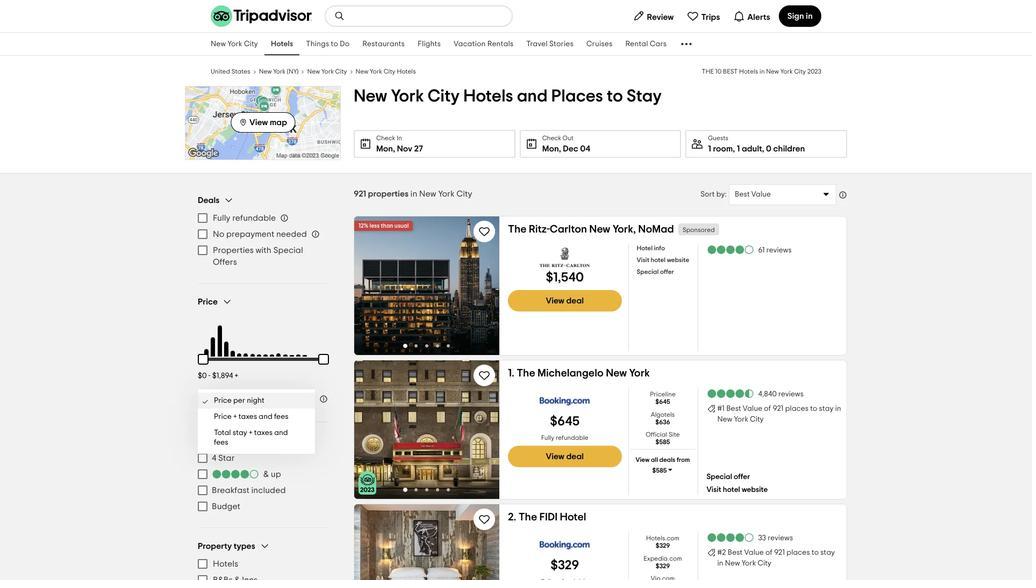 Task type: describe. For each thing, give the bounding box(es) containing it.
restaurants link
[[356, 33, 411, 55]]

921 for $329
[[774, 550, 785, 557]]

27
[[414, 145, 423, 153]]

33 reviews button
[[707, 533, 793, 544]]

1 , from the left
[[733, 145, 735, 153]]

united
[[211, 68, 230, 75]]

+ inside the total stay + taxes and fees
[[249, 430, 253, 437]]

1 deal from the top
[[567, 297, 584, 305]]

special inside the special offer visit hotel website
[[707, 474, 733, 481]]

prepayment
[[226, 230, 275, 239]]

# for $645
[[718, 406, 722, 413]]

new inside # 1 best value of 921 places to stay in new york city
[[718, 416, 733, 424]]

4,840 reviews button
[[707, 389, 804, 400]]

hotel for info
[[651, 257, 666, 264]]

price per night down the $1,894
[[204, 396, 254, 403]]

reviews for $645
[[779, 391, 804, 398]]

2. the fidi hotel
[[508, 513, 587, 523]]

price down -
[[204, 396, 222, 403]]

new left the york,
[[590, 224, 611, 235]]

things to do
[[306, 40, 350, 48]]

priceline
[[650, 392, 676, 398]]

special inside hotel info visit hotel website special offer
[[637, 269, 659, 275]]

-
[[208, 373, 211, 380]]

york inside # 1 best value of 921 places to stay in new york city
[[734, 416, 749, 424]]

61 reviews
[[759, 247, 792, 254]]

places for $645
[[786, 406, 809, 413]]

offers
[[213, 258, 237, 267]]

0 vertical spatial the
[[508, 224, 527, 235]]

than
[[381, 223, 393, 229]]

0 vertical spatial reviews
[[767, 247, 792, 254]]

0 vertical spatial taxes
[[239, 414, 257, 421]]

1 view deal from the top
[[546, 297, 584, 305]]

michelangelo
[[538, 368, 604, 379]]

places for $329
[[787, 550, 810, 557]]

property types
[[198, 542, 255, 551]]

cruises
[[587, 40, 613, 48]]

1 vertical spatial and
[[259, 414, 273, 421]]

official
[[646, 432, 668, 439]]

by:
[[717, 191, 727, 198]]

the for $329
[[519, 513, 537, 523]]

cruises link
[[580, 33, 619, 55]]

new right properties
[[419, 190, 437, 198]]

0 vertical spatial fully
[[213, 214, 231, 223]]

offer inside the special offer visit hotel website
[[734, 474, 750, 481]]

the for $645
[[517, 368, 536, 379]]

deals
[[198, 196, 220, 205]]

review link
[[628, 5, 678, 27]]

1 vertical spatial $645
[[550, 416, 580, 429]]

carousel of images figure for $1,540
[[354, 217, 500, 356]]

921 properties in new york city
[[354, 190, 473, 198]]

price group
[[191, 297, 336, 454]]

no
[[213, 230, 224, 239]]

new down restaurants
[[356, 68, 369, 75]]

travel stories link
[[520, 33, 580, 55]]

0 vertical spatial fees
[[274, 414, 289, 421]]

popular
[[198, 436, 228, 445]]

to inside '# 2 best value of 921 places to stay in new york city'
[[812, 550, 819, 557]]

$329 for hotels.com $329
[[656, 543, 670, 550]]

flights link
[[411, 33, 447, 55]]

12%
[[359, 223, 369, 229]]

flights
[[418, 40, 441, 48]]

$585 inside official site $585
[[656, 440, 670, 446]]

$329 down fidi
[[551, 560, 579, 573]]

0 vertical spatial 921
[[354, 190, 366, 198]]

stay for $329
[[821, 550, 835, 557]]

best value
[[735, 191, 771, 198]]

best for $645
[[727, 406, 742, 413]]

save to a trip image
[[478, 225, 491, 238]]

fully refundable inside "menu"
[[213, 214, 276, 223]]

1 for room
[[708, 145, 712, 153]]

check for mon, nov 27
[[376, 135, 395, 141]]

0 vertical spatial new york city
[[211, 40, 258, 48]]

types
[[234, 542, 255, 551]]

website for info
[[667, 257, 690, 264]]

new up united
[[211, 40, 226, 48]]

review
[[647, 13, 674, 21]]

map
[[270, 118, 287, 127]]

in inside # 1 best value of 921 places to stay in new york city
[[836, 406, 842, 413]]

&
[[264, 471, 269, 479]]

rentals
[[488, 40, 514, 48]]

04
[[580, 145, 591, 153]]

up
[[271, 471, 281, 479]]

sort by:
[[701, 191, 727, 198]]

needed
[[276, 230, 307, 239]]

breakfast included
[[212, 487, 286, 495]]

value inside popup button
[[752, 191, 771, 198]]

61 reviews button
[[707, 245, 792, 255]]

1 horizontal spatial fully refundable
[[541, 435, 589, 442]]

carlton
[[550, 224, 587, 235]]

priceline $645
[[650, 392, 676, 406]]

new inside '# 2 best value of 921 places to stay in new york city'
[[725, 560, 740, 568]]

hotels for the 10 best hotels in new york city 2023
[[739, 68, 759, 75]]

expedia.com
[[644, 556, 682, 562]]

1.
[[508, 368, 515, 379]]

1 horizontal spatial fully
[[541, 435, 555, 442]]

33
[[759, 535, 767, 542]]

per up "price + taxes and fees"
[[233, 397, 245, 405]]

info
[[654, 245, 665, 252]]

search image
[[335, 11, 345, 22]]

921 for $645
[[773, 406, 784, 413]]

things
[[306, 40, 329, 48]]

properties
[[368, 190, 409, 198]]

2 horizontal spatial 1
[[737, 145, 740, 153]]

4 star
[[212, 454, 235, 463]]

0 vertical spatial visit hotel website link
[[637, 254, 690, 265]]

the
[[702, 68, 714, 75]]

1 vertical spatial new york city
[[307, 68, 347, 75]]

alerts link
[[729, 5, 775, 27]]

places
[[552, 88, 603, 105]]

2023 link
[[359, 472, 376, 495]]

offer inside hotel info visit hotel website special offer
[[660, 269, 674, 275]]

hotel facade image
[[354, 361, 500, 500]]

budget
[[212, 503, 240, 511]]

trips
[[702, 13, 720, 21]]

group containing popular
[[198, 436, 328, 515]]

nov
[[397, 145, 413, 153]]

menu containing fully refundable
[[198, 210, 328, 271]]

vacation
[[454, 40, 486, 48]]

view map button
[[231, 112, 295, 133]]

usual
[[395, 223, 409, 229]]

travel stories
[[527, 40, 574, 48]]

hotels for new york city hotels and places to stay
[[464, 88, 514, 105]]

properties
[[213, 246, 254, 255]]

carousel of images figure for $645
[[354, 361, 500, 500]]

hotels.com $329
[[646, 536, 680, 550]]

site
[[669, 432, 680, 439]]

alerts
[[748, 13, 771, 21]]

star
[[218, 454, 235, 463]]

properties with special offers
[[213, 246, 303, 267]]

61 reviews link
[[707, 245, 792, 255]]

4.0 of 5 bubbles image
[[212, 471, 259, 479]]

stories
[[550, 40, 574, 48]]

the ritz-carlton new york, nomad
[[508, 224, 674, 235]]

sponsored
[[683, 227, 715, 233]]

save to a trip image for $329
[[478, 514, 491, 527]]

save to a trip image for $645
[[478, 369, 491, 382]]

expedia.com $329
[[644, 556, 682, 570]]

new down the new york city hotels
[[354, 88, 388, 105]]

1 vertical spatial +
[[233, 414, 237, 421]]

# for $329
[[718, 550, 722, 557]]

travel
[[527, 40, 548, 48]]

2.
[[508, 513, 517, 523]]

0 horizontal spatial special offer button
[[637, 268, 674, 276]]

4
[[212, 454, 216, 463]]

$0
[[198, 373, 207, 380]]

view all deals from $585
[[636, 457, 690, 474]]



Task type: locate. For each thing, give the bounding box(es) containing it.
special offer button
[[637, 268, 674, 276], [707, 473, 750, 482]]

york inside '# 2 best value of 921 places to stay in new york city'
[[742, 560, 756, 568]]

visit
[[637, 257, 650, 264], [707, 487, 722, 494]]

1 vertical spatial reviews
[[779, 391, 804, 398]]

921 inside '# 2 best value of 921 places to stay in new york city'
[[774, 550, 785, 557]]

1 check from the left
[[376, 135, 395, 141]]

website inside the special offer visit hotel website
[[742, 487, 768, 494]]

1 # from the top
[[718, 406, 722, 413]]

1 horizontal spatial and
[[274, 430, 288, 437]]

1 left room
[[708, 145, 712, 153]]

921 down 4,840 reviews
[[773, 406, 784, 413]]

new down 2
[[725, 560, 740, 568]]

1 vertical spatial hotel
[[723, 487, 741, 494]]

taxes down "price + taxes and fees"
[[254, 430, 273, 437]]

hotel info visit hotel website special offer
[[637, 245, 690, 275]]

the ritz-carlton new york, nomad link
[[508, 223, 674, 236]]

1 vertical spatial website
[[742, 487, 768, 494]]

check left in
[[376, 135, 395, 141]]

hotel inside hotel info visit hotel website special offer
[[637, 245, 653, 252]]

1 vertical spatial menu
[[198, 451, 328, 515]]

fully refundable
[[213, 214, 276, 223], [541, 435, 589, 442]]

value right by:
[[752, 191, 771, 198]]

# down 4.5 of 5 bubbles. 4,840 reviews element
[[718, 406, 722, 413]]

hotels
[[271, 40, 293, 48], [397, 68, 416, 75], [739, 68, 759, 75], [464, 88, 514, 105], [213, 560, 238, 569]]

property
[[198, 542, 232, 551]]

best inside popup button
[[735, 191, 750, 198]]

best right by:
[[735, 191, 750, 198]]

1 vertical spatial new york city link
[[307, 67, 347, 75]]

new right states
[[259, 68, 272, 75]]

and down "price + taxes and fees"
[[274, 430, 288, 437]]

special inside properties with special offers
[[273, 246, 303, 255]]

0 horizontal spatial offer
[[660, 269, 674, 275]]

+ down "price + taxes and fees"
[[249, 430, 253, 437]]

taxes
[[239, 414, 257, 421], [254, 430, 273, 437]]

4,840 reviews
[[759, 391, 804, 398]]

booking.com image for $645
[[540, 391, 590, 413]]

reviews for $329
[[768, 535, 793, 542]]

0 horizontal spatial refundable
[[232, 214, 276, 223]]

2 deal from the top
[[567, 453, 584, 461]]

mon, left nov
[[376, 145, 395, 153]]

restaurants
[[363, 40, 405, 48]]

1. the michelangelo new york
[[508, 368, 650, 379]]

room
[[713, 145, 733, 153]]

value down the 4,840 reviews button
[[743, 406, 763, 413]]

921 down 33 reviews
[[774, 550, 785, 557]]

0 vertical spatial places
[[786, 406, 809, 413]]

stay inside # 1 best value of 921 places to stay in new york city
[[819, 406, 834, 413]]

0 horizontal spatial hotel
[[651, 257, 666, 264]]

2023
[[808, 68, 822, 75]]

0 vertical spatial menu
[[198, 210, 328, 271]]

best inside # 1 best value of 921 places to stay in new york city
[[727, 406, 742, 413]]

places inside # 1 best value of 921 places to stay in new york city
[[786, 406, 809, 413]]

1 vertical spatial special
[[637, 269, 659, 275]]

1 vertical spatial visit hotel website link
[[707, 485, 768, 495]]

4.0 of 5 bubbles. 61 reviews element
[[707, 245, 792, 255]]

$329
[[656, 543, 670, 550], [551, 560, 579, 573], [656, 563, 670, 570]]

1 vertical spatial stay
[[233, 430, 247, 437]]

1 horizontal spatial visit
[[707, 487, 722, 494]]

of for $329
[[766, 550, 773, 557]]

0 vertical spatial view deal button
[[508, 290, 622, 312]]

4.0 of 5 bubbles. 33 reviews element
[[707, 533, 793, 544]]

921 left properties
[[354, 190, 366, 198]]

hotel inside the special offer visit hotel website
[[723, 487, 741, 494]]

hotel right fidi
[[560, 513, 587, 523]]

0 vertical spatial of
[[764, 406, 771, 413]]

0 vertical spatial view deal
[[546, 297, 584, 305]]

$329 down expedia.com
[[656, 563, 670, 570]]

stay for $645
[[819, 406, 834, 413]]

price down the $1,894
[[214, 397, 232, 405]]

value inside # 1 best value of 921 places to stay in new york city
[[743, 406, 763, 413]]

total stay + taxes and fees
[[214, 430, 288, 447]]

view map
[[250, 118, 287, 127]]

check inside check out mon, dec 04
[[542, 135, 561, 141]]

3 group from the top
[[198, 542, 328, 581]]

of down 4,840
[[764, 406, 771, 413]]

group containing property types
[[198, 542, 328, 581]]

2 # from the top
[[718, 550, 722, 557]]

places inside '# 2 best value of 921 places to stay in new york city'
[[787, 550, 810, 557]]

sign in
[[788, 12, 813, 20]]

2 vertical spatial reviews
[[768, 535, 793, 542]]

best inside '# 2 best value of 921 places to stay in new york city'
[[728, 550, 743, 557]]

and for hotels
[[517, 88, 548, 105]]

1 horizontal spatial website
[[742, 487, 768, 494]]

0 horizontal spatial 1
[[708, 145, 712, 153]]

0 vertical spatial booking.com image
[[540, 391, 590, 413]]

0 horizontal spatial visit
[[637, 257, 650, 264]]

the left ritz-
[[508, 224, 527, 235]]

0 vertical spatial fully refundable
[[213, 214, 276, 223]]

hotels for new york city hotels
[[397, 68, 416, 75]]

best right 2
[[728, 550, 743, 557]]

of down 33 reviews
[[766, 550, 773, 557]]

# down 33 reviews button
[[718, 550, 722, 557]]

1 horizontal spatial check
[[542, 135, 561, 141]]

1 horizontal spatial new york city link
[[307, 67, 347, 75]]

best down the 4,840 reviews button
[[727, 406, 742, 413]]

menu containing 4 star
[[198, 451, 328, 515]]

all
[[651, 457, 658, 464]]

hotel down the info
[[651, 257, 666, 264]]

reviews up # 1 best value of 921 places to stay in new york city on the right
[[779, 391, 804, 398]]

stay inside the total stay + taxes and fees
[[233, 430, 247, 437]]

nomad
[[639, 224, 674, 235]]

and left places
[[517, 88, 548, 105]]

mon, inside check out mon, dec 04
[[542, 145, 561, 153]]

1 vertical spatial carousel of images figure
[[354, 361, 500, 500]]

0 vertical spatial stay
[[819, 406, 834, 413]]

921 inside # 1 best value of 921 places to stay in new york city
[[773, 406, 784, 413]]

of inside '# 2 best value of 921 places to stay in new york city'
[[766, 550, 773, 557]]

2 , from the left
[[762, 145, 765, 153]]

fees down total
[[214, 439, 228, 447]]

value for $329
[[745, 550, 764, 557]]

1 vertical spatial the
[[517, 368, 536, 379]]

2 save to a trip image from the top
[[478, 514, 491, 527]]

new left 2023
[[767, 68, 779, 75]]

2 view deal button from the top
[[508, 446, 622, 468]]

the right 1.
[[517, 368, 536, 379]]

new york city link up united states link
[[204, 33, 265, 55]]

2 horizontal spatial special
[[707, 474, 733, 481]]

offer
[[660, 269, 674, 275], [734, 474, 750, 481]]

2 horizontal spatial and
[[517, 88, 548, 105]]

1 vertical spatial special offer button
[[707, 473, 750, 482]]

and for taxes
[[274, 430, 288, 437]]

1 horizontal spatial special
[[637, 269, 659, 275]]

$1,540
[[546, 272, 584, 285]]

check in mon, nov 27
[[376, 135, 423, 153]]

& up
[[264, 471, 281, 479]]

1 view deal button from the top
[[508, 290, 622, 312]]

0 horizontal spatial new york city link
[[204, 33, 265, 55]]

2
[[722, 550, 726, 557]]

4,840
[[759, 391, 777, 398]]

+ up the total stay + taxes and fees
[[233, 414, 237, 421]]

$329 inside hotels.com $329
[[656, 543, 670, 550]]

booking.com image for $329
[[540, 535, 590, 557]]

total
[[214, 430, 231, 437]]

united states link
[[211, 67, 250, 75]]

and inside the total stay + taxes and fees
[[274, 430, 288, 437]]

booking.com image down fidi
[[540, 535, 590, 557]]

value
[[752, 191, 771, 198], [743, 406, 763, 413], [745, 550, 764, 557]]

city
[[244, 40, 258, 48], [335, 68, 347, 75], [384, 68, 396, 75], [795, 68, 806, 75], [428, 88, 460, 105], [457, 190, 473, 198], [750, 416, 764, 424], [758, 560, 772, 568]]

# inside # 1 best value of 921 places to stay in new york city
[[718, 406, 722, 413]]

12% less than usual button
[[354, 221, 413, 231]]

$585 down all
[[653, 468, 667, 474]]

of inside # 1 best value of 921 places to stay in new york city
[[764, 406, 771, 413]]

0 horizontal spatial hotel
[[560, 513, 587, 523]]

1 vertical spatial refundable
[[556, 435, 589, 442]]

refundable inside "menu"
[[232, 214, 276, 223]]

from
[[677, 457, 690, 464]]

10
[[716, 68, 722, 75]]

states
[[232, 68, 250, 75]]

view inside the view all deals from $585
[[636, 457, 650, 464]]

with
[[256, 246, 272, 255]]

mon, inside check in mon, nov 27
[[376, 145, 395, 153]]

0 vertical spatial save to a trip image
[[478, 369, 491, 382]]

0 vertical spatial +
[[235, 373, 238, 380]]

2 check from the left
[[542, 135, 561, 141]]

1 vertical spatial visit
[[707, 487, 722, 494]]

price up total
[[214, 414, 232, 421]]

new right michelangelo
[[606, 368, 627, 379]]

the right "2."
[[519, 513, 537, 523]]

1 vertical spatial $585
[[653, 468, 667, 474]]

0 horizontal spatial visit hotel website link
[[637, 254, 690, 265]]

0 horizontal spatial fully refundable
[[213, 214, 276, 223]]

website inside hotel info visit hotel website special offer
[[667, 257, 690, 264]]

new york (ny) link
[[259, 67, 299, 75]]

2 group from the top
[[198, 436, 328, 515]]

per down the $1,894
[[223, 396, 235, 403]]

# inside '# 2 best value of 921 places to stay in new york city'
[[718, 550, 722, 557]]

places down 33 reviews
[[787, 550, 810, 557]]

hotels inside "menu"
[[213, 560, 238, 569]]

sign in link
[[779, 5, 822, 27]]

price per night up "price + taxes and fees"
[[214, 397, 264, 405]]

$585
[[656, 440, 670, 446], [653, 468, 667, 474]]

visit hotel website link up 4.0 of 5 bubbles. 33 reviews element
[[707, 485, 768, 495]]

in inside '# 2 best value of 921 places to stay in new york city'
[[718, 560, 724, 568]]

hotel up 4.0 of 5 bubbles. 33 reviews element
[[723, 487, 741, 494]]

1 horizontal spatial mon,
[[542, 145, 561, 153]]

hotels down "vacation rentals"
[[464, 88, 514, 105]]

value for $645
[[743, 406, 763, 413]]

new down the 4,840 reviews button
[[718, 416, 733, 424]]

1 vertical spatial fees
[[214, 439, 228, 447]]

save to a trip image left "2."
[[478, 514, 491, 527]]

hotels.com
[[646, 536, 680, 542]]

mon, for mon, dec 04
[[542, 145, 561, 153]]

price per night
[[204, 396, 254, 403], [214, 397, 264, 405]]

reviews inside button
[[779, 391, 804, 398]]

1 down 4.5 of 5 bubbles. 4,840 reviews element
[[722, 406, 725, 413]]

best for $329
[[728, 550, 743, 557]]

$645 down the priceline
[[656, 399, 671, 406]]

2 mon, from the left
[[542, 145, 561, 153]]

1 horizontal spatial hotel
[[637, 245, 653, 252]]

reviews right 61
[[767, 247, 792, 254]]

maximum price slider
[[312, 348, 336, 372]]

2 booking.com image from the top
[[540, 535, 590, 557]]

booking.com image inside '$329' link
[[540, 535, 590, 557]]

save to a trip image
[[478, 369, 491, 382], [478, 514, 491, 527]]

2 vertical spatial and
[[274, 430, 288, 437]]

1 vertical spatial taxes
[[254, 430, 273, 437]]

booking.com image
[[540, 391, 590, 413], [540, 535, 590, 557]]

0 vertical spatial deal
[[567, 297, 584, 305]]

website down sponsored at the right top
[[667, 257, 690, 264]]

to
[[331, 40, 338, 48], [607, 88, 623, 105], [811, 406, 818, 413], [812, 550, 819, 557]]

0 horizontal spatial new york city
[[211, 40, 258, 48]]

,
[[733, 145, 735, 153], [762, 145, 765, 153]]

hotels link
[[265, 33, 300, 55]]

view inside button
[[250, 118, 268, 127]]

rental cars
[[626, 40, 667, 48]]

city inside # 1 best value of 921 places to stay in new york city
[[750, 416, 764, 424]]

$329 down hotels.com
[[656, 543, 670, 550]]

website
[[667, 257, 690, 264], [742, 487, 768, 494]]

1 for best
[[722, 406, 725, 413]]

1 carousel of images figure from the top
[[354, 217, 500, 356]]

save to a trip image left 1.
[[478, 369, 491, 382]]

1 horizontal spatial hotel
[[723, 487, 741, 494]]

1 vertical spatial fully refundable
[[541, 435, 589, 442]]

0 vertical spatial special offer button
[[637, 268, 674, 276]]

mon,
[[376, 145, 395, 153], [542, 145, 561, 153]]

out
[[563, 135, 574, 141]]

taxes inside the total stay + taxes and fees
[[254, 430, 273, 437]]

york
[[228, 40, 242, 48], [273, 68, 286, 75], [322, 68, 334, 75], [370, 68, 382, 75], [781, 68, 793, 75], [391, 88, 424, 105], [438, 190, 455, 198], [630, 368, 650, 379], [734, 416, 749, 424], [742, 560, 756, 568]]

$585 down official
[[656, 440, 670, 446]]

no prepayment needed
[[213, 230, 307, 239]]

reviews right the 33 in the bottom of the page
[[768, 535, 793, 542]]

1 mon, from the left
[[376, 145, 395, 153]]

hotel for offer
[[723, 487, 741, 494]]

1 horizontal spatial offer
[[734, 474, 750, 481]]

1 vertical spatial save to a trip image
[[478, 514, 491, 527]]

0 vertical spatial visit
[[637, 257, 650, 264]]

1 booking.com image from the top
[[540, 391, 590, 413]]

fully
[[213, 214, 231, 223], [541, 435, 555, 442]]

1 vertical spatial hotel
[[560, 513, 587, 523]]

mon, left dec
[[542, 145, 561, 153]]

0 horizontal spatial $645
[[550, 416, 580, 429]]

$0 - $1,894 +
[[198, 373, 238, 380]]

new york city down 'things to do'
[[307, 68, 347, 75]]

website for offer
[[742, 487, 768, 494]]

$329 link
[[508, 533, 622, 581]]

1 horizontal spatial ,
[[762, 145, 765, 153]]

hotels right the 'best'
[[739, 68, 759, 75]]

fees inside the total stay + taxes and fees
[[214, 439, 228, 447]]

executive king image
[[354, 505, 500, 581]]

dec
[[563, 145, 579, 153]]

view deal button
[[508, 290, 622, 312], [508, 446, 622, 468]]

1
[[708, 145, 712, 153], [737, 145, 740, 153], [722, 406, 725, 413]]

per
[[223, 396, 235, 403], [233, 397, 245, 405]]

hotels down restaurants
[[397, 68, 416, 75]]

2 view deal from the top
[[546, 453, 584, 461]]

1 vertical spatial deal
[[567, 453, 584, 461]]

less
[[370, 223, 380, 229]]

visit hotel website link down the info
[[637, 254, 690, 265]]

group containing deals
[[198, 195, 328, 271]]

mon, for mon, nov 27
[[376, 145, 395, 153]]

1 vertical spatial booking.com image
[[540, 535, 590, 557]]

0 vertical spatial value
[[752, 191, 771, 198]]

1 inside # 1 best value of 921 places to stay in new york city
[[722, 406, 725, 413]]

in
[[397, 135, 402, 141]]

, left 0
[[762, 145, 765, 153]]

0 vertical spatial $585
[[656, 440, 670, 446]]

$329 for expedia.com $329
[[656, 563, 670, 570]]

0 vertical spatial refundable
[[232, 214, 276, 223]]

0 vertical spatial offer
[[660, 269, 674, 275]]

visit inside hotel info visit hotel website special offer
[[637, 257, 650, 264]]

hotel
[[637, 245, 653, 252], [560, 513, 587, 523]]

2 menu from the top
[[198, 451, 328, 515]]

value inside '# 2 best value of 921 places to stay in new york city'
[[745, 550, 764, 557]]

$645 down michelangelo
[[550, 416, 580, 429]]

0 horizontal spatial and
[[259, 414, 273, 421]]

minimum price slider
[[191, 348, 215, 372]]

1 horizontal spatial refundable
[[556, 435, 589, 442]]

+ right the $1,894
[[235, 373, 238, 380]]

1 vertical spatial fully
[[541, 435, 555, 442]]

0 vertical spatial and
[[517, 88, 548, 105]]

city inside '# 2 best value of 921 places to stay in new york city'
[[758, 560, 772, 568]]

0 horizontal spatial fees
[[214, 439, 228, 447]]

check out mon, dec 04
[[542, 135, 591, 153]]

hotel inside hotel info visit hotel website special offer
[[651, 257, 666, 264]]

0 vertical spatial hotel
[[637, 245, 653, 252]]

1 group from the top
[[198, 195, 328, 271]]

1 horizontal spatial fees
[[274, 414, 289, 421]]

stay inside '# 2 best value of 921 places to stay in new york city'
[[821, 550, 835, 557]]

do
[[340, 40, 350, 48]]

website up 33 reviews link
[[742, 487, 768, 494]]

1 vertical spatial view deal button
[[508, 446, 622, 468]]

algotels $636
[[651, 412, 675, 426]]

$585 inside the view all deals from $585
[[653, 468, 667, 474]]

921
[[354, 190, 366, 198], [773, 406, 784, 413], [774, 550, 785, 557]]

menu
[[198, 210, 328, 271], [198, 451, 328, 515]]

new york city link down 'things to do'
[[307, 67, 347, 75]]

rental
[[626, 40, 649, 48]]

new right (ny)
[[307, 68, 320, 75]]

None search field
[[326, 6, 512, 26]]

1 left adult
[[737, 145, 740, 153]]

ritzcarlton.com image
[[540, 247, 590, 268]]

visit for hotel
[[637, 257, 650, 264]]

0 vertical spatial group
[[198, 195, 328, 271]]

1 vertical spatial view deal
[[546, 453, 584, 461]]

0 horizontal spatial fully
[[213, 214, 231, 223]]

# 2 best value of 921 places to stay in new york city
[[718, 550, 835, 568]]

new york city up united states link
[[211, 40, 258, 48]]

guests
[[708, 135, 729, 141]]

official site $585
[[646, 432, 680, 446]]

33 reviews
[[759, 535, 793, 542]]

1 vertical spatial value
[[743, 406, 763, 413]]

check inside check in mon, nov 27
[[376, 135, 395, 141]]

in
[[806, 12, 813, 20], [760, 68, 765, 75], [411, 190, 418, 198], [836, 406, 842, 413], [718, 560, 724, 568]]

0 vertical spatial new york city link
[[204, 33, 265, 55]]

2 vertical spatial stay
[[821, 550, 835, 557]]

1 horizontal spatial visit hotel website link
[[707, 485, 768, 495]]

2 vertical spatial value
[[745, 550, 764, 557]]

$645 inside the priceline $645
[[656, 399, 671, 406]]

1 save to a trip image from the top
[[478, 369, 491, 382]]

best value button
[[729, 184, 837, 205]]

0 vertical spatial hotel
[[651, 257, 666, 264]]

, left adult
[[733, 145, 735, 153]]

0 horizontal spatial mon,
[[376, 145, 395, 153]]

0 horizontal spatial ,
[[733, 145, 735, 153]]

hotels menu
[[198, 557, 328, 581]]

hotels down property types
[[213, 560, 238, 569]]

booking.com image down michelangelo
[[540, 391, 590, 413]]

1 horizontal spatial $645
[[656, 399, 671, 406]]

price down offers at the top
[[198, 298, 218, 306]]

check left out
[[542, 135, 561, 141]]

of for $645
[[764, 406, 771, 413]]

12% less than usual
[[359, 223, 409, 229]]

price
[[198, 298, 218, 306], [204, 396, 222, 403], [214, 397, 232, 405], [214, 414, 232, 421]]

0 vertical spatial #
[[718, 406, 722, 413]]

to inside # 1 best value of 921 places to stay in new york city
[[811, 406, 818, 413]]

value down 4.0 of 5 bubbles. 33 reviews element
[[745, 550, 764, 557]]

hotel left the info
[[637, 245, 653, 252]]

0 vertical spatial website
[[667, 257, 690, 264]]

$645
[[656, 399, 671, 406], [550, 416, 580, 429]]

$329 inside expedia.com $329
[[656, 563, 670, 570]]

exterior image - night image
[[354, 217, 500, 356]]

hotels up new york (ny) link
[[271, 40, 293, 48]]

places down 4,840 reviews
[[786, 406, 809, 413]]

and up the total stay + taxes and fees
[[259, 414, 273, 421]]

fees up the total stay + taxes and fees
[[274, 414, 289, 421]]

sign
[[788, 12, 805, 20]]

2 carousel of images figure from the top
[[354, 361, 500, 500]]

+
[[235, 373, 238, 380], [233, 414, 237, 421], [249, 430, 253, 437]]

guests 1 room , 1 adult , 0 children
[[708, 135, 805, 153]]

1 vertical spatial #
[[718, 550, 722, 557]]

taxes up the total stay + taxes and fees
[[239, 414, 257, 421]]

vacation rentals link
[[447, 33, 520, 55]]

0 horizontal spatial special
[[273, 246, 303, 255]]

1 menu from the top
[[198, 210, 328, 271]]

visit for special
[[707, 487, 722, 494]]

0 vertical spatial special
[[273, 246, 303, 255]]

#
[[718, 406, 722, 413], [718, 550, 722, 557]]

tripadvisor image
[[211, 5, 312, 27]]

4.5 of 5 bubbles. 4,840 reviews element
[[707, 389, 804, 400]]

check for mon, dec 04
[[542, 135, 561, 141]]

visit inside the special offer visit hotel website
[[707, 487, 722, 494]]

group
[[198, 195, 328, 271], [198, 436, 328, 515], [198, 542, 328, 581]]

carousel of images figure
[[354, 217, 500, 356], [354, 361, 500, 500]]

best
[[735, 191, 750, 198], [727, 406, 742, 413], [728, 550, 743, 557]]

1 horizontal spatial 1
[[722, 406, 725, 413]]



Task type: vqa. For each thing, say whether or not it's contained in the screenshot.
the topmost and
yes



